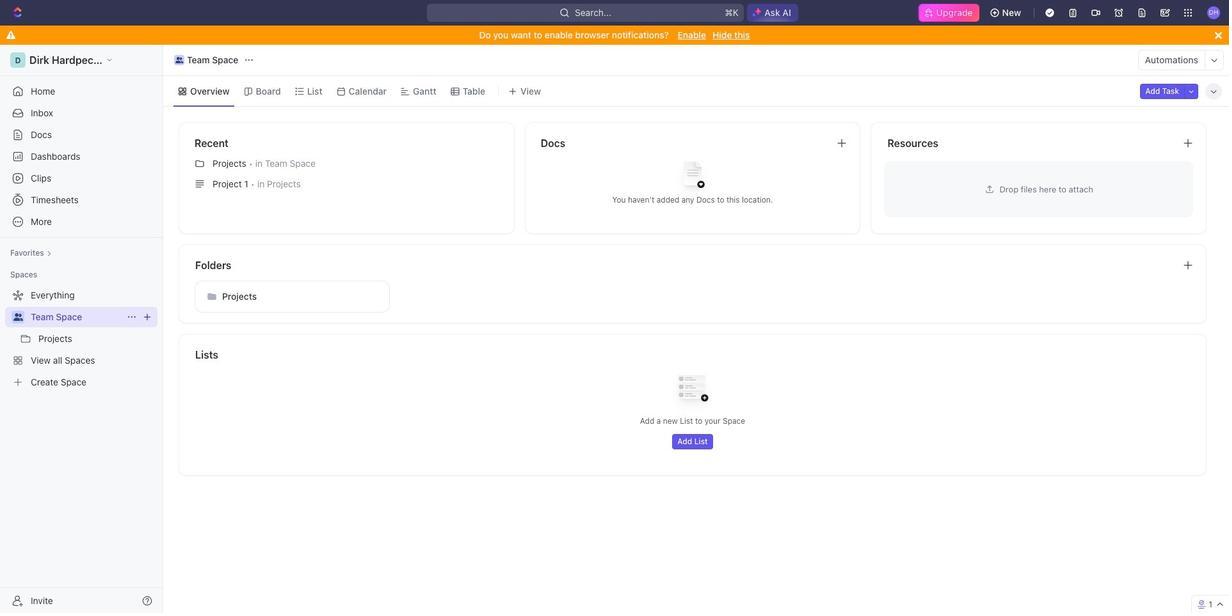 Task type: describe. For each thing, give the bounding box(es) containing it.
user group image inside sidebar 'navigation'
[[13, 314, 23, 321]]

sidebar navigation
[[0, 45, 166, 614]]

no lists icon. image
[[667, 366, 718, 417]]



Task type: locate. For each thing, give the bounding box(es) containing it.
dirk hardpeck's workspace, , element
[[10, 52, 26, 68]]

0 vertical spatial user group image
[[175, 57, 183, 63]]

user group image
[[175, 57, 183, 63], [13, 314, 23, 321]]

tree inside sidebar 'navigation'
[[5, 286, 157, 393]]

no most used docs image
[[667, 151, 718, 203]]

0 horizontal spatial user group image
[[13, 314, 23, 321]]

1 horizontal spatial user group image
[[175, 57, 183, 63]]

1 vertical spatial user group image
[[13, 314, 23, 321]]

tree
[[5, 286, 157, 393]]



Task type: vqa. For each thing, say whether or not it's contained in the screenshot.
No lists icon.
yes



